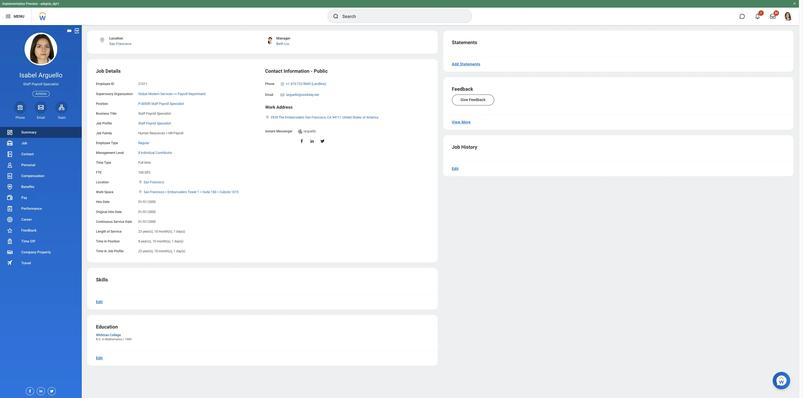 Task type: describe. For each thing, give the bounding box(es) containing it.
time in job profile element
[[138, 246, 185, 254]]

performance
[[21, 207, 42, 211]]

p-00509 staff payroll specialist link
[[138, 101, 184, 106]]

tower
[[188, 191, 197, 194]]

1 horizontal spatial twitter image
[[320, 139, 325, 144]]

time for time type
[[96, 161, 103, 165]]

travel
[[21, 261, 31, 265]]

specialist inside business title element
[[157, 112, 171, 116]]

summary link
[[0, 127, 82, 138]]

full
[[138, 161, 144, 165]]

time off link
[[0, 236, 82, 247]]

tag image
[[67, 28, 73, 34]]

0 horizontal spatial profile
[[102, 122, 112, 125]]

manager
[[277, 36, 291, 40]]

business title element
[[138, 108, 171, 116]]

8 for 8 year(s), 10 month(s), 1 day(s)
[[138, 240, 140, 244]]

services
[[160, 92, 173, 96]]

employee for employee type
[[96, 141, 110, 145]]

time in position element
[[138, 236, 184, 244]]

- for public
[[311, 68, 313, 74]]

view more
[[452, 120, 471, 124]]

payroll inside business title element
[[146, 112, 156, 116]]

1989
[[125, 338, 132, 342]]

global modern services >> payroll department
[[138, 92, 206, 96]]

san inside contact information - public group
[[305, 116, 311, 119]]

job link
[[0, 138, 82, 149]]

full time element
[[138, 160, 151, 165]]

23 for length of service
[[138, 230, 142, 234]]

01/01/2000 for hire date
[[138, 200, 156, 204]]

+1
[[286, 82, 290, 86]]

organization
[[114, 92, 133, 96]]

feedback image
[[7, 228, 13, 234]]

company property image
[[7, 249, 13, 256]]

work space
[[96, 191, 113, 194]]

inbox large image
[[771, 14, 776, 19]]

1 vertical spatial service
[[111, 230, 122, 234]]

add
[[452, 62, 459, 66]]

day(s) for time in job profile
[[176, 250, 185, 253]]

month(s), for time in position
[[157, 240, 171, 244]]

performance image
[[7, 206, 13, 212]]

in for position
[[104, 240, 107, 244]]

the
[[279, 116, 284, 119]]

length
[[96, 230, 106, 234]]

beth
[[277, 42, 284, 46]]

contributor
[[156, 151, 172, 155]]

phone image
[[280, 82, 285, 86]]

1 inside button
[[761, 11, 762, 14]]

suite
[[203, 191, 210, 194]]

contact information - public
[[265, 68, 328, 74]]

feedback link
[[0, 225, 82, 236]]

23 for time in job profile
[[138, 250, 142, 253]]

0 vertical spatial date
[[103, 200, 110, 204]]

p-
[[138, 102, 141, 106]]

edit for job history
[[452, 167, 459, 171]]

personal
[[21, 163, 35, 167]]

add statements button
[[450, 59, 483, 70]]

global
[[138, 92, 148, 96]]

fte element
[[138, 168, 151, 175]]

francisco for san francisco > embarcadero tower 1 > suite 100 > cubicle 1015
[[150, 191, 164, 194]]

staff up human
[[138, 122, 145, 125]]

regular
[[138, 141, 149, 145]]

1 vertical spatial position
[[108, 240, 120, 244]]

email inside popup button
[[37, 116, 45, 120]]

0 vertical spatial san francisco link
[[109, 42, 132, 46]]

job details group
[[96, 68, 260, 254]]

2 vertical spatial edit
[[96, 356, 103, 361]]

instant
[[265, 130, 276, 133]]

job for job details
[[96, 68, 104, 74]]

staff payroll specialist for business title element
[[138, 112, 171, 116]]

job family element
[[138, 128, 184, 136]]

(landline)
[[312, 82, 326, 86]]

personal image
[[7, 162, 13, 169]]

location image for san francisco > embarcadero tower 1 > suite 100 > cubicle 1015
[[138, 190, 143, 194]]

email inside contact information - public group
[[265, 93, 274, 97]]

job details button
[[96, 68, 121, 74]]

contact information - public button
[[265, 68, 328, 74]]

notifications large image
[[755, 14, 761, 19]]

profile logan mcneil image
[[784, 12, 793, 22]]

benefits image
[[7, 184, 13, 190]]

summary image
[[7, 129, 13, 136]]

employee for employee id
[[96, 82, 110, 86]]

regular link
[[138, 140, 149, 145]]

type for employee type
[[111, 141, 118, 145]]

+1 415-722-9845 (landline) link
[[286, 81, 326, 86]]

phone button
[[14, 101, 26, 120]]

department
[[189, 92, 206, 96]]

modern
[[148, 92, 160, 96]]

staff inside business title element
[[138, 112, 145, 116]]

actions button
[[33, 91, 50, 97]]

san francisco > embarcadero tower 1 > suite 100 > cubicle 1015
[[144, 191, 239, 194]]

job for job history
[[452, 144, 460, 150]]

payroll inside the job family element
[[174, 131, 184, 135]]

1 vertical spatial profile
[[114, 250, 124, 253]]

contact for contact information - public
[[265, 68, 283, 74]]

23 year(s), 10 month(s), 1 day(s) for time in job profile
[[138, 250, 185, 253]]

33 button
[[767, 10, 780, 22]]

continuous service date
[[96, 220, 132, 224]]

2 vertical spatial edit button
[[94, 353, 105, 364]]

staff up business title element
[[151, 102, 158, 106]]

job for job profile
[[96, 122, 102, 125]]

work address
[[265, 105, 293, 110]]

embarcadero inside contact information - public group
[[285, 116, 305, 119]]

liu
[[285, 42, 289, 46]]

year(s), for time in position
[[141, 240, 152, 244]]

america
[[367, 116, 379, 119]]

email isabel arguello element
[[35, 116, 47, 120]]

1 horizontal spatial mail image
[[280, 93, 285, 97]]

hire date
[[96, 200, 110, 204]]

job profile
[[96, 122, 112, 125]]

company property
[[21, 250, 51, 255]]

justify image
[[5, 13, 11, 20]]

0 vertical spatial service
[[114, 220, 124, 224]]

94111
[[333, 116, 342, 119]]

time in job profile
[[96, 250, 124, 253]]

give feedback button
[[452, 95, 495, 106]]

united
[[343, 116, 352, 119]]

415-
[[291, 82, 297, 86]]

time for time off
[[21, 240, 29, 244]]

management
[[96, 151, 115, 155]]

specialist up the job family element
[[157, 122, 171, 125]]

global modern services >> payroll department link
[[138, 91, 206, 96]]

of inside job details group
[[107, 230, 110, 234]]

benefits link
[[0, 182, 82, 193]]

in for job
[[104, 250, 107, 253]]

>>
[[174, 92, 177, 96]]

job for job
[[21, 141, 27, 145]]

job details
[[96, 68, 121, 74]]

23 year(s), 10 month(s), 1 day(s) for length of service
[[138, 230, 185, 234]]

summary
[[21, 130, 36, 134]]

edit button for job history
[[450, 163, 461, 174]]

manager beth liu
[[277, 36, 291, 46]]

messenger
[[276, 130, 293, 133]]

33
[[775, 11, 778, 14]]

Search Workday  search field
[[343, 10, 461, 22]]

full time
[[138, 161, 151, 165]]

month(s), for length of service
[[159, 230, 173, 234]]

embarcadero inside job details group
[[168, 191, 187, 194]]

1 for time in job profile
[[174, 250, 176, 253]]

fte
[[96, 171, 102, 175]]

facebook image
[[300, 139, 304, 144]]

job down time in position
[[108, 250, 113, 253]]

compensation
[[21, 174, 44, 178]]

search image
[[333, 13, 339, 20]]

b.s.
[[96, 338, 101, 342]]

year(s), for length of service
[[143, 230, 154, 234]]

01/01/2000 for continuous service date
[[138, 220, 156, 224]]

0 horizontal spatial twitter image
[[48, 388, 54, 394]]

isabel
[[19, 71, 37, 79]]

10 for length of service
[[154, 230, 158, 234]]

mathematics
[[105, 338, 123, 342]]

feedback inside navigation pane region
[[21, 229, 37, 233]]

states
[[353, 116, 362, 119]]

edit for skills
[[96, 300, 103, 304]]

location for location
[[96, 181, 109, 184]]

time off image
[[7, 238, 13, 245]]

msn image
[[298, 129, 303, 134]]

francisco inside location san francisco
[[116, 42, 132, 46]]

family
[[102, 131, 112, 135]]

0 horizontal spatial hire
[[96, 200, 102, 204]]

more
[[462, 120, 471, 124]]

compensation link
[[0, 171, 82, 182]]

level
[[116, 151, 124, 155]]

staff payroll specialist inside navigation pane region
[[23, 82, 59, 86]]

adeptai_dpt1
[[40, 2, 59, 6]]

employee id element
[[138, 79, 148, 86]]

location san francisco
[[109, 36, 132, 46]]



Task type: locate. For each thing, give the bounding box(es) containing it.
employee down job family
[[96, 141, 110, 145]]

beth liu link
[[277, 42, 289, 46]]

0 vertical spatial work
[[265, 105, 276, 110]]

0 horizontal spatial -
[[39, 2, 40, 6]]

hire date element
[[138, 197, 156, 204]]

23 inside length of service element
[[138, 230, 142, 234]]

1 vertical spatial 23
[[138, 250, 142, 253]]

0 horizontal spatial san francisco link
[[109, 42, 132, 46]]

1 horizontal spatial email
[[265, 93, 274, 97]]

job left family
[[96, 131, 102, 135]]

mail image down phone icon
[[280, 93, 285, 97]]

education
[[96, 324, 118, 330]]

0 vertical spatial contact
[[265, 68, 283, 74]]

facebook image
[[26, 388, 32, 394]]

pay image
[[7, 195, 13, 201]]

type down management
[[104, 161, 111, 165]]

staff inside navigation pane region
[[23, 82, 31, 86]]

position up time in job profile
[[108, 240, 120, 244]]

0 vertical spatial edit button
[[450, 163, 461, 174]]

8 for 8 individual contributor
[[138, 151, 140, 155]]

1 right notifications large image
[[761, 11, 762, 14]]

date left continuous service date element
[[125, 220, 132, 224]]

0 horizontal spatial work
[[96, 191, 104, 194]]

embarcadero right the
[[285, 116, 305, 119]]

of right states
[[363, 116, 366, 119]]

month(s), inside length of service element
[[159, 230, 173, 234]]

title
[[110, 112, 117, 116]]

8 individual contributor link
[[138, 150, 172, 155]]

location image left location san francisco
[[99, 37, 105, 43]]

10 up time in position element at the left
[[154, 230, 158, 234]]

feedback right give
[[469, 98, 486, 102]]

original
[[96, 210, 107, 214]]

hire up the original
[[96, 200, 102, 204]]

location image inside contact information - public group
[[265, 115, 270, 119]]

list containing summary
[[0, 127, 82, 269]]

close environment banner image
[[794, 2, 797, 5]]

2 8 from the top
[[138, 240, 140, 244]]

2 vertical spatial staff payroll specialist
[[138, 122, 171, 125]]

b.s. in mathematics   |   1989
[[96, 338, 132, 342]]

contact inside list
[[21, 152, 34, 156]]

year(s), inside time in position element
[[141, 240, 152, 244]]

0 vertical spatial position
[[96, 102, 108, 106]]

1 vertical spatial contact
[[21, 152, 34, 156]]

|
[[123, 338, 124, 342]]

payroll right the resources
[[174, 131, 184, 135]]

menu banner
[[0, 0, 800, 25]]

0 vertical spatial edit
[[452, 167, 459, 171]]

work inside contact information - public group
[[265, 105, 276, 110]]

mail image inside popup button
[[38, 104, 44, 111]]

day(s) for length of service
[[176, 230, 185, 234]]

whitman college link
[[96, 333, 121, 337]]

1 vertical spatial feedback
[[469, 98, 486, 102]]

1 vertical spatial location
[[96, 181, 109, 184]]

1 vertical spatial embarcadero
[[168, 191, 187, 194]]

3939
[[271, 116, 278, 119]]

0 vertical spatial month(s),
[[159, 230, 173, 234]]

service down the original hire date
[[114, 220, 124, 224]]

location image down 100.00%
[[138, 180, 143, 184]]

supervisory
[[96, 92, 113, 96]]

position up business
[[96, 102, 108, 106]]

2 vertical spatial year(s),
[[143, 250, 154, 253]]

information
[[284, 68, 310, 74]]

year(s), inside length of service element
[[143, 230, 154, 234]]

day(s) up time in position element at the left
[[176, 230, 185, 234]]

edit button down skills
[[94, 297, 105, 308]]

francisco inside san francisco link
[[150, 181, 164, 184]]

pay link
[[0, 193, 82, 204]]

location for location san francisco
[[109, 36, 123, 40]]

1 horizontal spatial embarcadero
[[285, 116, 305, 119]]

statements right add
[[460, 62, 481, 66]]

1 vertical spatial edit button
[[94, 297, 105, 308]]

location image for san francisco
[[138, 180, 143, 184]]

in down time in position
[[104, 250, 107, 253]]

of
[[363, 116, 366, 119], [107, 230, 110, 234]]

month(s),
[[159, 230, 173, 234], [157, 240, 171, 244], [159, 250, 173, 253]]

1 vertical spatial hire
[[108, 210, 114, 214]]

1 for time in position
[[172, 240, 174, 244]]

23 year(s), 10 month(s), 1 day(s)
[[138, 230, 185, 234], [138, 250, 185, 253]]

2 vertical spatial feedback
[[21, 229, 37, 233]]

1 vertical spatial 23 year(s), 10 month(s), 1 day(s)
[[138, 250, 185, 253]]

1 horizontal spatial of
[[363, 116, 366, 119]]

10 down "8 year(s), 10 month(s), 1 day(s)"
[[154, 250, 158, 253]]

year(s), down continuous service date element
[[143, 230, 154, 234]]

1 vertical spatial location image
[[138, 190, 143, 194]]

job down business
[[96, 122, 102, 125]]

9845
[[304, 82, 311, 86]]

location image left the 3939 on the left of page
[[265, 115, 270, 119]]

supervisory organization
[[96, 92, 133, 96]]

profile down time in position
[[114, 250, 124, 253]]

payroll up staff payroll specialist link
[[146, 112, 156, 116]]

23 down "8 year(s), 10 month(s), 1 day(s)"
[[138, 250, 142, 253]]

employee
[[96, 82, 110, 86], [96, 141, 110, 145]]

1 horizontal spatial phone
[[265, 82, 275, 86]]

month(s), for time in job profile
[[159, 250, 173, 253]]

implementation
[[2, 2, 25, 6]]

21011
[[138, 82, 148, 86]]

0 vertical spatial mail image
[[280, 93, 285, 97]]

menu button
[[0, 8, 31, 25]]

01/01/2000
[[138, 200, 156, 204], [138, 210, 156, 214], [138, 220, 156, 224]]

edit down job history
[[452, 167, 459, 171]]

francisco inside san francisco > embarcadero tower 1 > suite 100 > cubicle 1015 link
[[150, 191, 164, 194]]

iarguello@workday.net link
[[286, 92, 319, 97]]

navigation pane region
[[0, 25, 82, 399]]

0 vertical spatial 23 year(s), 10 month(s), 1 day(s)
[[138, 230, 185, 234]]

0 horizontal spatial date
[[103, 200, 110, 204]]

public
[[314, 68, 328, 74]]

0 vertical spatial 23
[[138, 230, 142, 234]]

edit button
[[450, 163, 461, 174], [94, 297, 105, 308], [94, 353, 105, 364]]

job down summary
[[21, 141, 27, 145]]

1 for length of service
[[174, 230, 176, 234]]

history
[[462, 144, 478, 150]]

contact for contact
[[21, 152, 34, 156]]

1 vertical spatial mail image
[[38, 104, 44, 111]]

phone image
[[16, 104, 24, 111]]

iarguello element
[[304, 128, 316, 133]]

career image
[[7, 217, 13, 223]]

length of service element
[[138, 227, 185, 234]]

in for mathematics
[[102, 338, 104, 342]]

1 down "8 year(s), 10 month(s), 1 day(s)"
[[174, 250, 176, 253]]

linkedin image
[[310, 139, 315, 144]]

1 location image from the top
[[138, 180, 143, 184]]

0 vertical spatial location image
[[138, 180, 143, 184]]

1 right tower
[[198, 191, 199, 194]]

francisco,
[[312, 116, 327, 119]]

day(s) inside time in position element
[[174, 240, 184, 244]]

location image
[[99, 37, 105, 43], [265, 115, 270, 119]]

twitter image right linkedin icon
[[320, 139, 325, 144]]

1 employee from the top
[[96, 82, 110, 86]]

college
[[110, 334, 121, 337]]

0 vertical spatial -
[[39, 2, 40, 6]]

8 inside 8 individual contributor link
[[138, 151, 140, 155]]

3939 the embarcadero san francisco, ca 94111 united states of america
[[271, 116, 379, 119]]

1 horizontal spatial san francisco link
[[144, 180, 164, 184]]

career link
[[0, 214, 82, 225]]

edit button down b.s.
[[94, 353, 105, 364]]

phone left phone icon
[[265, 82, 275, 86]]

10 inside time in position element
[[153, 240, 156, 244]]

1 button
[[752, 10, 764, 22]]

employee left id
[[96, 82, 110, 86]]

1 vertical spatial 01/01/2000
[[138, 210, 156, 214]]

1 vertical spatial 10
[[153, 240, 156, 244]]

mail image
[[280, 93, 285, 97], [38, 104, 44, 111]]

of right length
[[107, 230, 110, 234]]

8
[[138, 151, 140, 155], [138, 240, 140, 244]]

job left history
[[452, 144, 460, 150]]

date up continuous service date in the left of the page
[[115, 210, 122, 214]]

specialist down 'p-00509 staff payroll specialist'
[[157, 112, 171, 116]]

1 horizontal spatial -
[[311, 68, 313, 74]]

company property link
[[0, 247, 82, 258]]

0 vertical spatial in
[[104, 240, 107, 244]]

day(s) inside time in job profile element
[[176, 250, 185, 253]]

in
[[104, 240, 107, 244], [104, 250, 107, 253], [102, 338, 104, 342]]

- right preview
[[39, 2, 40, 6]]

1 up time in position element at the left
[[174, 230, 176, 234]]

1015
[[231, 191, 239, 194]]

feedback inside button
[[469, 98, 486, 102]]

compensation image
[[7, 173, 13, 179]]

time left off
[[21, 240, 29, 244]]

-
[[39, 2, 40, 6], [311, 68, 313, 74]]

business title
[[96, 112, 117, 116]]

staff payroll specialist for staff payroll specialist link
[[138, 122, 171, 125]]

date down work space
[[103, 200, 110, 204]]

individual
[[141, 151, 155, 155]]

feedback up give
[[452, 86, 473, 92]]

0 horizontal spatial location image
[[99, 37, 105, 43]]

contact up personal
[[21, 152, 34, 156]]

san inside location san francisco
[[109, 42, 115, 46]]

original hire date element
[[138, 207, 156, 214]]

1 vertical spatial in
[[104, 250, 107, 253]]

specialist down arguello
[[43, 82, 59, 86]]

23
[[138, 230, 142, 234], [138, 250, 142, 253]]

1
[[761, 11, 762, 14], [198, 191, 199, 194], [174, 230, 176, 234], [172, 240, 174, 244], [174, 250, 176, 253]]

1 vertical spatial type
[[104, 161, 111, 165]]

1 horizontal spatial date
[[115, 210, 122, 214]]

0 vertical spatial phone
[[265, 82, 275, 86]]

day(s) down "8 year(s), 10 month(s), 1 day(s)"
[[176, 250, 185, 253]]

2 employee from the top
[[96, 141, 110, 145]]

time for time in job profile
[[96, 250, 103, 253]]

0 vertical spatial 01/01/2000
[[138, 200, 156, 204]]

iarguello
[[304, 130, 316, 133]]

time down time in position
[[96, 250, 103, 253]]

1 01/01/2000 from the top
[[138, 200, 156, 204]]

1 vertical spatial phone
[[16, 116, 25, 120]]

twitter image right linkedin image
[[48, 388, 54, 394]]

1 23 from the top
[[138, 230, 142, 234]]

0 vertical spatial francisco
[[116, 42, 132, 46]]

01/01/2000 down original hire date element at the bottom
[[138, 220, 156, 224]]

2 vertical spatial in
[[102, 338, 104, 342]]

0 vertical spatial profile
[[102, 122, 112, 125]]

2 01/01/2000 from the top
[[138, 210, 156, 214]]

staff payroll specialist down isabel arguello at the left of page
[[23, 82, 59, 86]]

payroll down services
[[159, 102, 169, 106]]

payroll up the resources
[[146, 122, 156, 125]]

instant messenger
[[265, 130, 293, 133]]

payroll right >>
[[178, 92, 188, 96]]

job inside navigation pane region
[[21, 141, 27, 145]]

team isabel arguello element
[[55, 116, 68, 120]]

type for time type
[[104, 161, 111, 165]]

san francisco > embarcadero tower 1 > suite 100 > cubicle 1015 link
[[144, 189, 239, 194]]

actions
[[36, 92, 47, 96]]

original hire date
[[96, 210, 122, 214]]

0 vertical spatial type
[[111, 141, 118, 145]]

staff
[[23, 82, 31, 86], [151, 102, 158, 106], [138, 112, 145, 116], [138, 122, 145, 125]]

whitman
[[96, 334, 109, 337]]

location inside location san francisco
[[109, 36, 123, 40]]

1 up time in job profile element
[[172, 240, 174, 244]]

job family
[[96, 131, 112, 135]]

1 vertical spatial work
[[96, 191, 104, 194]]

details
[[106, 68, 121, 74]]

- inside menu banner
[[39, 2, 40, 6]]

1 vertical spatial francisco
[[150, 181, 164, 184]]

time for time in position
[[96, 240, 103, 244]]

3 01/01/2000 from the top
[[138, 220, 156, 224]]

1 8 from the top
[[138, 151, 140, 155]]

10 inside length of service element
[[154, 230, 158, 234]]

job image
[[7, 140, 13, 147]]

travel image
[[7, 260, 13, 266]]

0 vertical spatial 10
[[154, 230, 158, 234]]

2 vertical spatial 10
[[154, 250, 158, 253]]

2 vertical spatial date
[[125, 220, 132, 224]]

edit
[[452, 167, 459, 171], [96, 300, 103, 304], [96, 356, 103, 361]]

work for work space
[[96, 191, 104, 194]]

job history
[[452, 144, 478, 150]]

00509
[[141, 102, 151, 106]]

1 vertical spatial employee
[[96, 141, 110, 145]]

0 vertical spatial embarcadero
[[285, 116, 305, 119]]

hire right the original
[[108, 210, 114, 214]]

month(s), up time in job profile element
[[157, 240, 171, 244]]

1 vertical spatial email
[[37, 116, 45, 120]]

23 year(s), 10 month(s), 1 day(s) down "8 year(s), 10 month(s), 1 day(s)"
[[138, 250, 185, 253]]

edit down skills
[[96, 300, 103, 304]]

time
[[144, 161, 151, 165]]

1 23 year(s), 10 month(s), 1 day(s) from the top
[[138, 230, 185, 234]]

1 vertical spatial twitter image
[[48, 388, 54, 394]]

staff down p-
[[138, 112, 145, 116]]

view printable version (pdf) image
[[74, 28, 80, 34]]

time down length
[[96, 240, 103, 244]]

0 vertical spatial year(s),
[[143, 230, 154, 234]]

staff payroll specialist up the resources
[[138, 122, 171, 125]]

year(s), up time in job profile element
[[141, 240, 152, 244]]

23 year(s), 10 month(s), 1 day(s) up time in position element at the left
[[138, 230, 185, 234]]

0 vertical spatial employee
[[96, 82, 110, 86]]

view
[[452, 120, 461, 124]]

list
[[0, 127, 82, 269]]

month(s), inside time in job profile element
[[159, 250, 173, 253]]

human
[[138, 131, 149, 135]]

1 vertical spatial statements
[[460, 62, 481, 66]]

work inside job details group
[[96, 191, 104, 194]]

contact inside group
[[265, 68, 283, 74]]

>
[[166, 131, 168, 135], [165, 191, 167, 194], [200, 191, 202, 194], [217, 191, 219, 194]]

view team image
[[58, 104, 65, 111]]

1 vertical spatial day(s)
[[174, 240, 184, 244]]

0 vertical spatial day(s)
[[176, 230, 185, 234]]

day(s) inside length of service element
[[176, 230, 185, 234]]

month(s), inside time in position element
[[157, 240, 171, 244]]

twitter image
[[320, 139, 325, 144], [48, 388, 54, 394]]

23 inside time in job profile element
[[138, 250, 142, 253]]

staff down isabel
[[23, 82, 31, 86]]

0 vertical spatial location
[[109, 36, 123, 40]]

month(s), down "8 year(s), 10 month(s), 1 day(s)"
[[159, 250, 173, 253]]

payroll
[[32, 82, 42, 86], [178, 92, 188, 96], [159, 102, 169, 106], [146, 112, 156, 116], [146, 122, 156, 125], [174, 131, 184, 135]]

- inside group
[[311, 68, 313, 74]]

service
[[114, 220, 124, 224], [111, 230, 122, 234]]

type
[[111, 141, 118, 145], [104, 161, 111, 165]]

in down whitman
[[102, 338, 104, 342]]

contact information - public group
[[265, 68, 429, 147]]

2 horizontal spatial date
[[125, 220, 132, 224]]

continuous service date element
[[138, 217, 156, 224]]

1 vertical spatial edit
[[96, 300, 103, 304]]

profile up family
[[102, 122, 112, 125]]

1 vertical spatial month(s),
[[157, 240, 171, 244]]

of inside contact information - public group
[[363, 116, 366, 119]]

day(s) for time in position
[[174, 240, 184, 244]]

give feedback
[[461, 98, 486, 102]]

time up fte
[[96, 161, 103, 165]]

0 horizontal spatial location
[[96, 181, 109, 184]]

01/01/2000 up continuous service date element
[[138, 210, 156, 214]]

job for job family
[[96, 131, 102, 135]]

team link
[[55, 101, 68, 120]]

8 left individual
[[138, 151, 140, 155]]

01/01/2000 up original hire date element at the bottom
[[138, 200, 156, 204]]

0 vertical spatial hire
[[96, 200, 102, 204]]

address
[[277, 105, 293, 110]]

- left public
[[311, 68, 313, 74]]

year(s),
[[143, 230, 154, 234], [141, 240, 152, 244], [143, 250, 154, 253]]

specialist inside navigation pane region
[[43, 82, 59, 86]]

year(s), inside time in job profile element
[[143, 250, 154, 253]]

1 inside length of service element
[[174, 230, 176, 234]]

1 vertical spatial 8
[[138, 240, 140, 244]]

payroll down isabel arguello at the left of page
[[32, 82, 42, 86]]

10 up time in job profile element
[[153, 240, 156, 244]]

year(s), down "8 year(s), 10 month(s), 1 day(s)"
[[143, 250, 154, 253]]

statements up add statements
[[452, 40, 478, 45]]

work left space
[[96, 191, 104, 194]]

mail image up email isabel arguello element
[[38, 104, 44, 111]]

month(s), up time in position element at the left
[[159, 230, 173, 234]]

location image up hire date element
[[138, 190, 143, 194]]

in down the length of service
[[104, 240, 107, 244]]

1 horizontal spatial location image
[[265, 115, 270, 119]]

0 horizontal spatial embarcadero
[[168, 191, 187, 194]]

business
[[96, 112, 109, 116]]

1 inside time in job profile element
[[174, 250, 176, 253]]

3939 the embarcadero san francisco, ca 94111 united states of america link
[[271, 114, 379, 119]]

contact image
[[7, 151, 13, 158]]

phone inside contact information - public group
[[265, 82, 275, 86]]

2 vertical spatial francisco
[[150, 191, 164, 194]]

date for hire
[[115, 210, 122, 214]]

francisco for san francisco
[[150, 181, 164, 184]]

8 inside time in position element
[[138, 240, 140, 244]]

implementation preview -   adeptai_dpt1
[[2, 2, 59, 6]]

10 inside time in job profile element
[[154, 250, 158, 253]]

0 vertical spatial feedback
[[452, 86, 473, 92]]

email up summary link
[[37, 116, 45, 120]]

10 for time in job profile
[[154, 250, 158, 253]]

2 vertical spatial day(s)
[[176, 250, 185, 253]]

date for service
[[125, 220, 132, 224]]

specialist
[[43, 82, 59, 86], [170, 102, 184, 106], [157, 112, 171, 116], [157, 122, 171, 125]]

email button
[[35, 101, 47, 120]]

1 vertical spatial date
[[115, 210, 122, 214]]

0 horizontal spatial mail image
[[38, 104, 44, 111]]

skills
[[96, 277, 108, 283]]

id
[[111, 82, 114, 86]]

resources
[[150, 131, 165, 135]]

job left details
[[96, 68, 104, 74]]

add statements
[[452, 62, 481, 66]]

phone isabel arguello element
[[14, 116, 26, 120]]

specialist down >>
[[170, 102, 184, 106]]

edit button for skills
[[94, 297, 105, 308]]

time
[[96, 161, 103, 165], [21, 240, 29, 244], [96, 240, 103, 244], [96, 250, 103, 253]]

- for adeptai_dpt1
[[39, 2, 40, 6]]

location inside job details group
[[96, 181, 109, 184]]

contact up phone icon
[[265, 68, 283, 74]]

whitman college
[[96, 334, 121, 337]]

employee id
[[96, 82, 114, 86]]

san francisco link
[[109, 42, 132, 46], [144, 180, 164, 184]]

0 vertical spatial statements
[[452, 40, 478, 45]]

8 down continuous service date element
[[138, 240, 140, 244]]

722-
[[297, 82, 304, 86]]

phone down phone image
[[16, 116, 25, 120]]

2 23 year(s), 10 month(s), 1 day(s) from the top
[[138, 250, 185, 253]]

feedback up "time off"
[[21, 229, 37, 233]]

1 vertical spatial san francisco link
[[144, 180, 164, 184]]

staff payroll specialist
[[23, 82, 59, 86], [138, 112, 171, 116], [138, 122, 171, 125]]

off
[[30, 240, 35, 244]]

2 location image from the top
[[138, 190, 143, 194]]

1 inside time in position element
[[172, 240, 174, 244]]

> inside the job family element
[[166, 131, 168, 135]]

phone inside popup button
[[16, 116, 25, 120]]

0 vertical spatial 8
[[138, 151, 140, 155]]

2 vertical spatial month(s),
[[159, 250, 173, 253]]

edit button down job history
[[450, 163, 461, 174]]

0 vertical spatial staff payroll specialist
[[23, 82, 59, 86]]

1 horizontal spatial location
[[109, 36, 123, 40]]

linkedin image
[[37, 388, 43, 394]]

01/01/2000 for original hire date
[[138, 210, 156, 214]]

pay
[[21, 196, 27, 200]]

work up the 3939 on the left of page
[[265, 105, 276, 110]]

company
[[21, 250, 36, 255]]

0 vertical spatial location image
[[99, 37, 105, 43]]

1 vertical spatial staff payroll specialist
[[138, 112, 171, 116]]

10 for time in position
[[153, 240, 156, 244]]

0 horizontal spatial email
[[37, 116, 45, 120]]

work for work address
[[265, 105, 276, 110]]

email up 'work address'
[[265, 93, 274, 97]]

travel link
[[0, 258, 82, 269]]

1 vertical spatial location image
[[265, 115, 270, 119]]

0 vertical spatial email
[[265, 93, 274, 97]]

2 23 from the top
[[138, 250, 142, 253]]

23 down continuous service date element
[[138, 230, 142, 234]]

day(s) up time in job profile element
[[174, 240, 184, 244]]

0 vertical spatial of
[[363, 116, 366, 119]]

time inside navigation pane region
[[21, 240, 29, 244]]

1 horizontal spatial contact
[[265, 68, 283, 74]]

1 vertical spatial year(s),
[[141, 240, 152, 244]]

statements inside button
[[460, 62, 481, 66]]

year(s), for time in job profile
[[143, 250, 154, 253]]

payroll inside navigation pane region
[[32, 82, 42, 86]]

type up management level
[[111, 141, 118, 145]]

embarcadero left tower
[[168, 191, 187, 194]]

1 horizontal spatial hire
[[108, 210, 114, 214]]

job
[[96, 68, 104, 74], [96, 122, 102, 125], [96, 131, 102, 135], [21, 141, 27, 145], [452, 144, 460, 150], [108, 250, 113, 253]]

location image
[[138, 180, 143, 184], [138, 190, 143, 194]]

work
[[265, 105, 276, 110], [96, 191, 104, 194]]



Task type: vqa. For each thing, say whether or not it's contained in the screenshot.


